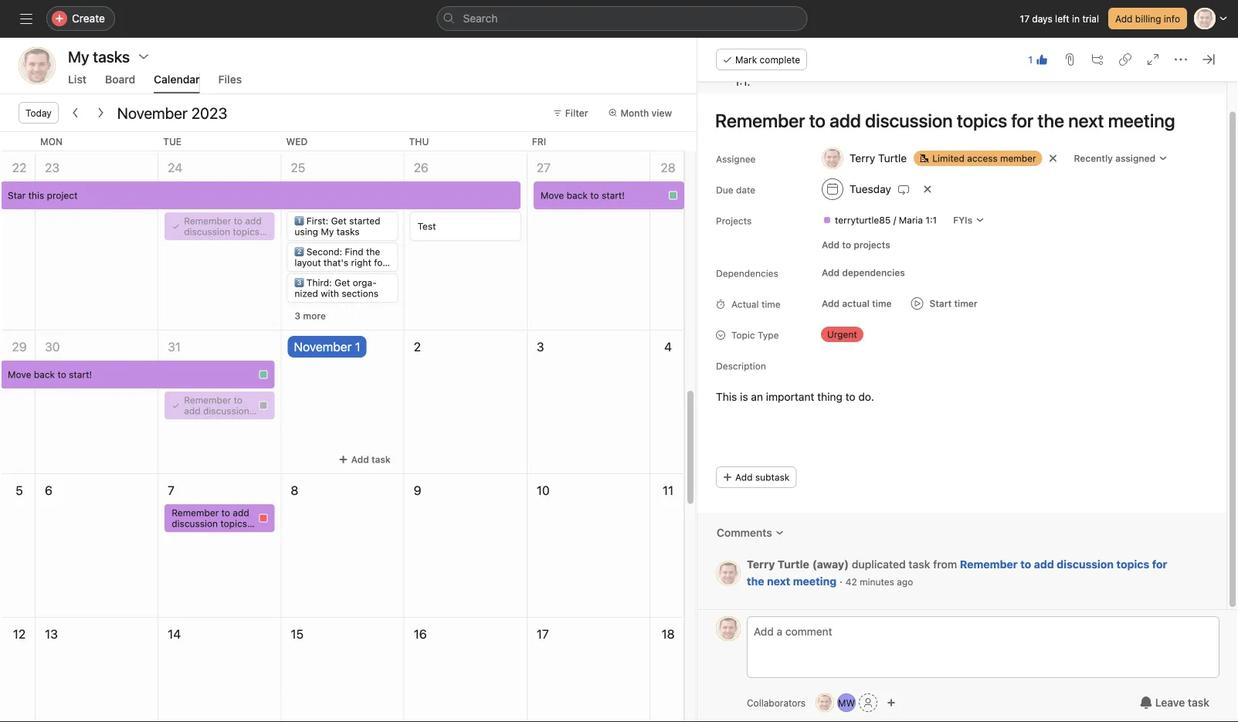 Task type: describe. For each thing, give the bounding box(es) containing it.
remove assignee image
[[1049, 153, 1058, 163]]

start! for 27
[[602, 190, 625, 201]]

add to projects button
[[815, 234, 898, 255]]

29
[[12, 340, 27, 354]]

1:1
[[926, 214, 938, 225]]

turtle for terry turtle (away)
[[778, 558, 810, 571]]

recently assigned button
[[1068, 147, 1176, 169]]

2023
[[191, 104, 228, 122]]

ago
[[898, 577, 914, 587]]

to inside remember to add discussion topics for the next meeting
[[1021, 558, 1032, 571]]

visible
[[794, 58, 826, 71]]

move for 30
[[8, 369, 31, 380]]

add
[[1035, 558, 1055, 571]]

start
[[930, 298, 952, 309]]

complete
[[760, 54, 801, 65]]

attachments: add a file to this task, remember to add discussion topics for the next meeting image
[[1064, 53, 1077, 66]]

access
[[968, 153, 998, 163]]

add for add billing info
[[1116, 13, 1133, 24]]

actual time
[[732, 299, 781, 310]]

topic
[[732, 330, 755, 340]]

22
[[12, 160, 27, 175]]

7
[[168, 483, 175, 498]]

today button
[[19, 102, 59, 124]]

fyis
[[954, 214, 973, 225]]

mon
[[40, 136, 63, 147]]

organized
[[295, 277, 377, 299]]

thu
[[409, 136, 429, 147]]

move back to start! for 27
[[541, 190, 625, 201]]

for inside "2️⃣ second: find the layout that's right for you 3️⃣ third: get organized with sections"
[[374, 257, 386, 268]]

maria inside this task is visible to its collaborators and members of terryturtle85 / maria 1:1.
[[1081, 58, 1109, 71]]

back for 27
[[567, 190, 588, 201]]

26
[[414, 160, 429, 175]]

this for this is an important thing to do.
[[716, 390, 738, 403]]

25
[[291, 160, 306, 175]]

remember to add discussion topics for the next meeting
[[747, 558, 1168, 588]]

(away)
[[813, 558, 849, 571]]

urgent button
[[815, 323, 908, 345]]

0 horizontal spatial /
[[894, 214, 897, 225]]

add to projects
[[822, 239, 891, 250]]

terry for terry turtle (away)
[[747, 558, 775, 571]]

create button
[[46, 6, 115, 31]]

0 horizontal spatial time
[[762, 299, 781, 310]]

wed
[[286, 136, 308, 147]]

do.
[[859, 390, 875, 403]]

this for this task is visible to its collaborators and members of terryturtle85 / maria 1:1.
[[735, 58, 756, 71]]

start timer button
[[905, 293, 984, 314]]

november for november 1
[[294, 340, 352, 354]]

assigned
[[1116, 153, 1156, 163]]

tt button right 18
[[716, 617, 741, 641]]

third:
[[307, 277, 332, 288]]

task for duplicated
[[909, 558, 931, 571]]

31
[[168, 340, 181, 354]]

tue
[[163, 136, 182, 147]]

the inside remember to add discussion topics for the next meeting
[[747, 575, 765, 588]]

add billing info
[[1116, 13, 1181, 24]]

more
[[303, 311, 326, 322]]

second:
[[307, 247, 342, 257]]

dependencies
[[843, 267, 906, 278]]

terry turtle
[[850, 151, 908, 164]]

full screen image
[[1148, 53, 1160, 66]]

billing
[[1136, 13, 1162, 24]]

add for add to projects
[[822, 239, 840, 250]]

get inside "2️⃣ second: find the layout that's right for you 3️⃣ third: get organized with sections"
[[335, 277, 350, 288]]

topic type
[[732, 330, 779, 340]]

this task is visible to its collaborators and members of terryturtle85 / maria 1:1.
[[735, 58, 1109, 88]]

1 inside button
[[1029, 54, 1033, 65]]

leave task
[[1156, 697, 1210, 709]]

next month image
[[94, 107, 106, 119]]

files
[[218, 73, 242, 86]]

discussion
[[1057, 558, 1114, 571]]

board link
[[105, 73, 135, 94]]

add for add subtask
[[736, 472, 753, 483]]

18
[[662, 627, 675, 642]]

tt for tt button left of mw
[[820, 698, 831, 709]]

of
[[996, 58, 1006, 71]]

limited access member
[[933, 153, 1037, 163]]

test
[[418, 221, 436, 232]]

description
[[716, 361, 767, 371]]

calendar
[[154, 73, 200, 86]]

terry turtle link
[[747, 558, 810, 571]]

actual
[[843, 298, 870, 309]]

1 vertical spatial 1
[[355, 340, 361, 354]]

mw
[[839, 698, 856, 709]]

14
[[168, 627, 181, 642]]

2️⃣
[[295, 247, 304, 257]]

november 1
[[294, 340, 361, 354]]

tt button left mw
[[816, 694, 835, 713]]

search button
[[437, 6, 808, 31]]

·
[[840, 575, 843, 588]]

15
[[291, 627, 304, 642]]

files link
[[218, 73, 242, 94]]

23
[[45, 160, 60, 175]]

close details image
[[1203, 53, 1216, 66]]

tasks
[[337, 226, 360, 237]]

1 button
[[1024, 49, 1053, 70]]

remember to add discussion topics for the next meeting dialog
[[698, 38, 1239, 723]]

· 42 minutes ago
[[837, 575, 914, 588]]

urgent
[[828, 329, 858, 340]]

remember
[[961, 558, 1018, 571]]

this is an important thing to do.
[[716, 390, 875, 403]]

recently assigned
[[1075, 153, 1156, 163]]

terry for terry turtle
[[850, 151, 876, 164]]

calendar link
[[154, 73, 200, 94]]

next
[[767, 575, 791, 588]]

/ inside this task is visible to its collaborators and members of terryturtle85 / maria 1:1.
[[1075, 58, 1079, 71]]

42
[[846, 577, 858, 587]]

fyis button
[[947, 209, 992, 231]]

2️⃣ second: find the layout that's right for you 3️⃣ third: get organized with sections
[[295, 247, 386, 299]]

start timer
[[930, 298, 978, 309]]

using
[[295, 226, 318, 237]]



Task type: locate. For each thing, give the bounding box(es) containing it.
add billing info button
[[1109, 8, 1188, 29]]

layout
[[295, 257, 321, 268]]

maria right attachments: add a file to this task, remember to add discussion topics for the next meeting icon
[[1081, 58, 1109, 71]]

0 horizontal spatial start!
[[69, 369, 92, 380]]

with
[[321, 288, 339, 299]]

in
[[1073, 13, 1080, 24]]

0 vertical spatial the
[[366, 247, 380, 257]]

limited
[[933, 153, 965, 163]]

1 vertical spatial this
[[716, 390, 738, 403]]

for right topics
[[1153, 558, 1168, 571]]

first:
[[307, 216, 329, 226]]

add for add actual time
[[822, 298, 840, 309]]

1 horizontal spatial time
[[873, 298, 892, 309]]

view
[[652, 107, 672, 118]]

turtle up next at bottom
[[778, 558, 810, 571]]

0 vertical spatial maria
[[1081, 58, 1109, 71]]

0 vertical spatial terryturtle85
[[1009, 58, 1072, 71]]

back for 30
[[34, 369, 55, 380]]

to inside add to projects button
[[843, 239, 852, 250]]

add subtask image
[[1092, 53, 1104, 66]]

to
[[828, 58, 839, 71], [591, 190, 599, 201], [843, 239, 852, 250], [58, 369, 66, 380], [846, 390, 856, 403], [1021, 558, 1032, 571]]

0 horizontal spatial move back to start!
[[8, 369, 92, 380]]

maria left 1:1
[[899, 214, 924, 225]]

tt for tt button left of list on the left top
[[30, 58, 45, 73]]

minutes
[[860, 577, 895, 587]]

my tasks
[[68, 47, 130, 65]]

board
[[105, 73, 135, 86]]

move back to start!
[[541, 190, 625, 201], [8, 369, 92, 380]]

its
[[841, 58, 853, 71]]

you
[[295, 268, 311, 279]]

0 horizontal spatial 3
[[295, 311, 301, 322]]

time
[[873, 298, 892, 309], [762, 299, 781, 310]]

terryturtle85 inside this task is visible to its collaborators and members of terryturtle85 / maria 1:1.
[[1009, 58, 1072, 71]]

terryturtle85 right the of
[[1009, 58, 1072, 71]]

Task Name text field
[[706, 102, 1209, 138]]

mark complete
[[736, 54, 801, 65]]

task
[[759, 58, 780, 71], [372, 454, 391, 465], [909, 558, 931, 571], [1189, 697, 1210, 709]]

start!
[[602, 190, 625, 201], [69, 369, 92, 380]]

filter
[[566, 107, 589, 118]]

move
[[541, 190, 564, 201], [8, 369, 31, 380]]

1 vertical spatial get
[[335, 277, 350, 288]]

tt left mw
[[820, 698, 831, 709]]

that's
[[324, 257, 349, 268]]

1 vertical spatial /
[[894, 214, 897, 225]]

is left an
[[740, 390, 749, 403]]

6
[[45, 483, 52, 498]]

list
[[68, 73, 87, 86]]

time right actual
[[873, 298, 892, 309]]

leave
[[1156, 697, 1186, 709]]

3 inside button
[[295, 311, 301, 322]]

from
[[934, 558, 958, 571]]

13
[[45, 627, 58, 642]]

17 for 17 days left in trial
[[1021, 13, 1030, 24]]

turtle for terry turtle
[[879, 151, 908, 164]]

is
[[783, 58, 791, 71], [740, 390, 749, 403]]

0 horizontal spatial is
[[740, 390, 749, 403]]

important
[[766, 390, 815, 403]]

0 vertical spatial 3
[[295, 311, 301, 322]]

1 vertical spatial maria
[[899, 214, 924, 225]]

for right right in the left top of the page
[[374, 257, 386, 268]]

17 for 17
[[537, 627, 549, 642]]

1 horizontal spatial 3
[[537, 340, 545, 354]]

more actions for this task image
[[1176, 53, 1188, 66]]

terry up next at bottom
[[747, 558, 775, 571]]

0 horizontal spatial 17
[[537, 627, 549, 642]]

mw button
[[838, 694, 856, 713]]

0 vertical spatial for
[[374, 257, 386, 268]]

tuesday
[[850, 182, 892, 195]]

tt button down comments at the bottom
[[716, 561, 741, 586]]

terryturtle85 inside terryturtle85 / maria 1:1 link
[[835, 214, 891, 225]]

/ left 1:1
[[894, 214, 897, 225]]

is inside this task is visible to its collaborators and members of terryturtle85 / maria 1:1.
[[783, 58, 791, 71]]

task for add
[[372, 454, 391, 465]]

0 vertical spatial move
[[541, 190, 564, 201]]

1 horizontal spatial /
[[1075, 58, 1079, 71]]

0 vertical spatial november
[[117, 104, 188, 122]]

dependencies
[[716, 268, 779, 279]]

0 horizontal spatial november
[[117, 104, 188, 122]]

my
[[321, 226, 334, 237]]

1 vertical spatial terryturtle85
[[835, 214, 891, 225]]

1 horizontal spatial november
[[294, 340, 352, 354]]

28
[[661, 160, 676, 175]]

clear due date image
[[924, 184, 933, 194]]

5
[[16, 483, 23, 498]]

copy task link image
[[1120, 53, 1132, 66]]

this inside this task is visible to its collaborators and members of terryturtle85 / maria 1:1.
[[735, 58, 756, 71]]

/
[[1075, 58, 1079, 71], [894, 214, 897, 225]]

1 horizontal spatial turtle
[[879, 151, 908, 164]]

this left an
[[716, 390, 738, 403]]

get inside 1️⃣ first: get started using my tasks
[[331, 216, 347, 226]]

show options image
[[138, 50, 150, 63]]

terryturtle85 up add to projects button at right
[[835, 214, 891, 225]]

maria inside terryturtle85 / maria 1:1 link
[[899, 214, 924, 225]]

previous month image
[[69, 107, 82, 119]]

1 horizontal spatial start!
[[602, 190, 625, 201]]

2
[[414, 340, 421, 354]]

tt button left list on the left top
[[19, 47, 56, 84]]

0 vertical spatial back
[[567, 190, 588, 201]]

move down 29
[[8, 369, 31, 380]]

3 for 3
[[537, 340, 545, 354]]

0 vertical spatial /
[[1075, 58, 1079, 71]]

comments
[[717, 526, 773, 539]]

1 horizontal spatial is
[[783, 58, 791, 71]]

1 horizontal spatial maria
[[1081, 58, 1109, 71]]

1 vertical spatial move back to start!
[[8, 369, 92, 380]]

create
[[72, 12, 105, 25]]

0 horizontal spatial for
[[374, 257, 386, 268]]

start! for 30
[[69, 369, 92, 380]]

for inside remember to add discussion topics for the next meeting
[[1153, 558, 1168, 571]]

1️⃣
[[295, 216, 304, 226]]

the left next at bottom
[[747, 575, 765, 588]]

1 vertical spatial is
[[740, 390, 749, 403]]

tt for tt button right of 18
[[723, 624, 735, 635]]

add actual time
[[822, 298, 892, 309]]

move back to start! down 27
[[541, 190, 625, 201]]

due
[[716, 184, 734, 195]]

30
[[45, 340, 60, 354]]

projects
[[716, 215, 752, 226]]

0 vertical spatial this
[[735, 58, 756, 71]]

1 horizontal spatial move
[[541, 190, 564, 201]]

month view
[[621, 107, 672, 118]]

task inside this task is visible to its collaborators and members of terryturtle85 / maria 1:1.
[[759, 58, 780, 71]]

terry turtle (away)
[[747, 558, 849, 571]]

terry up tuesday dropdown button
[[850, 151, 876, 164]]

move back to start! for 30
[[8, 369, 92, 380]]

left
[[1056, 13, 1070, 24]]

4
[[665, 340, 672, 354]]

1 horizontal spatial the
[[747, 575, 765, 588]]

0 vertical spatial terry
[[850, 151, 876, 164]]

turtle inside the terry turtle dropdown button
[[879, 151, 908, 164]]

1 horizontal spatial terry
[[850, 151, 876, 164]]

add for add dependencies
[[822, 267, 840, 278]]

is left visible
[[783, 58, 791, 71]]

12
[[13, 627, 26, 642]]

tt left list on the left top
[[30, 58, 45, 73]]

task for this
[[759, 58, 780, 71]]

move back to start! down 30
[[8, 369, 92, 380]]

due date
[[716, 184, 756, 195]]

1 vertical spatial terry
[[747, 558, 775, 571]]

0 horizontal spatial the
[[366, 247, 380, 257]]

move for 27
[[541, 190, 564, 201]]

1 horizontal spatial 17
[[1021, 13, 1030, 24]]

november down more
[[294, 340, 352, 354]]

0 vertical spatial move back to start!
[[541, 190, 625, 201]]

to inside this task is visible to its collaborators and members of terryturtle85 / maria 1:1.
[[828, 58, 839, 71]]

right
[[351, 257, 372, 268]]

0 horizontal spatial terry
[[747, 558, 775, 571]]

projects
[[854, 239, 891, 250]]

get down that's
[[335, 277, 350, 288]]

assignee
[[716, 153, 756, 164]]

terry inside dropdown button
[[850, 151, 876, 164]]

the inside "2️⃣ second: find the layout that's right for you 3️⃣ third: get organized with sections"
[[366, 247, 380, 257]]

1 vertical spatial the
[[747, 575, 765, 588]]

1 down sections on the top left of the page
[[355, 340, 361, 354]]

november up tue
[[117, 104, 188, 122]]

task inside the leave task "button"
[[1189, 697, 1210, 709]]

1:1.
[[735, 75, 751, 88]]

1 right the of
[[1029, 54, 1033, 65]]

sections
[[342, 288, 379, 299]]

1 horizontal spatial for
[[1153, 558, 1168, 571]]

1 vertical spatial turtle
[[778, 558, 810, 571]]

main content
[[698, 53, 1227, 610]]

1 vertical spatial back
[[34, 369, 55, 380]]

0 vertical spatial start!
[[602, 190, 625, 201]]

add task
[[351, 454, 391, 465]]

this
[[735, 58, 756, 71], [716, 390, 738, 403]]

november 2023
[[117, 104, 228, 122]]

expand sidebar image
[[20, 12, 32, 25]]

the right find
[[366, 247, 380, 257]]

10
[[537, 483, 550, 498]]

3️⃣
[[295, 277, 304, 288]]

3 for 3 more
[[295, 311, 301, 322]]

project
[[47, 190, 78, 201]]

0 vertical spatial is
[[783, 58, 791, 71]]

mark
[[736, 54, 758, 65]]

time right actual at right
[[762, 299, 781, 310]]

repeats image
[[898, 183, 910, 195]]

0 horizontal spatial terryturtle85
[[835, 214, 891, 225]]

1 horizontal spatial back
[[567, 190, 588, 201]]

1 vertical spatial november
[[294, 340, 352, 354]]

1 horizontal spatial terryturtle85
[[1009, 58, 1072, 71]]

main content inside remember to add discussion topics for the next meeting dialog
[[698, 53, 1227, 610]]

tuesday button
[[815, 175, 917, 203]]

add for add task
[[351, 454, 369, 465]]

get right first:
[[331, 216, 347, 226]]

this up 1:1.
[[735, 58, 756, 71]]

0 horizontal spatial maria
[[899, 214, 924, 225]]

1 horizontal spatial move back to start!
[[541, 190, 625, 201]]

task inside add task button
[[372, 454, 391, 465]]

0 vertical spatial 1
[[1029, 54, 1033, 65]]

add dependencies
[[822, 267, 906, 278]]

tt down comments at the bottom
[[723, 568, 735, 579]]

search list box
[[437, 6, 808, 31]]

recently
[[1075, 153, 1114, 163]]

started
[[349, 216, 381, 226]]

0 vertical spatial turtle
[[879, 151, 908, 164]]

november for november 2023
[[117, 104, 188, 122]]

move down 27
[[541, 190, 564, 201]]

1 vertical spatial start!
[[69, 369, 92, 380]]

1 vertical spatial move
[[8, 369, 31, 380]]

0 vertical spatial get
[[331, 216, 347, 226]]

1 vertical spatial for
[[1153, 558, 1168, 571]]

month view button
[[602, 102, 679, 124]]

0 horizontal spatial 1
[[355, 340, 361, 354]]

terryturtle85 / maria 1:1 link
[[817, 212, 944, 228]]

tt for tt button under comments at the bottom
[[723, 568, 735, 579]]

star this project
[[8, 190, 78, 201]]

add inside dropdown button
[[822, 298, 840, 309]]

/ left "add subtask" 'image'
[[1075, 58, 1079, 71]]

0 horizontal spatial back
[[34, 369, 55, 380]]

turtle up repeats icon
[[879, 151, 908, 164]]

0 horizontal spatial turtle
[[778, 558, 810, 571]]

1 vertical spatial 17
[[537, 627, 549, 642]]

time inside dropdown button
[[873, 298, 892, 309]]

trial
[[1083, 13, 1100, 24]]

1️⃣ first: get started using my tasks
[[295, 216, 381, 237]]

members
[[946, 58, 993, 71]]

task for leave
[[1189, 697, 1210, 709]]

3 more
[[295, 311, 326, 322]]

11
[[663, 483, 674, 498]]

comments button
[[707, 519, 795, 547]]

1 vertical spatial 3
[[537, 340, 545, 354]]

0 horizontal spatial move
[[8, 369, 31, 380]]

0 vertical spatial 17
[[1021, 13, 1030, 24]]

main content containing this task is visible to its collaborators and members of terryturtle85 / maria 1:1.
[[698, 53, 1227, 610]]

1 horizontal spatial 1
[[1029, 54, 1033, 65]]

24
[[168, 160, 183, 175]]

add or remove collaborators image
[[887, 699, 897, 708]]

duplicated
[[852, 558, 906, 571]]

tt right 18
[[723, 624, 735, 635]]



Task type: vqa. For each thing, say whether or not it's contained in the screenshot.
THE ADD DEPENDENCIES
yes



